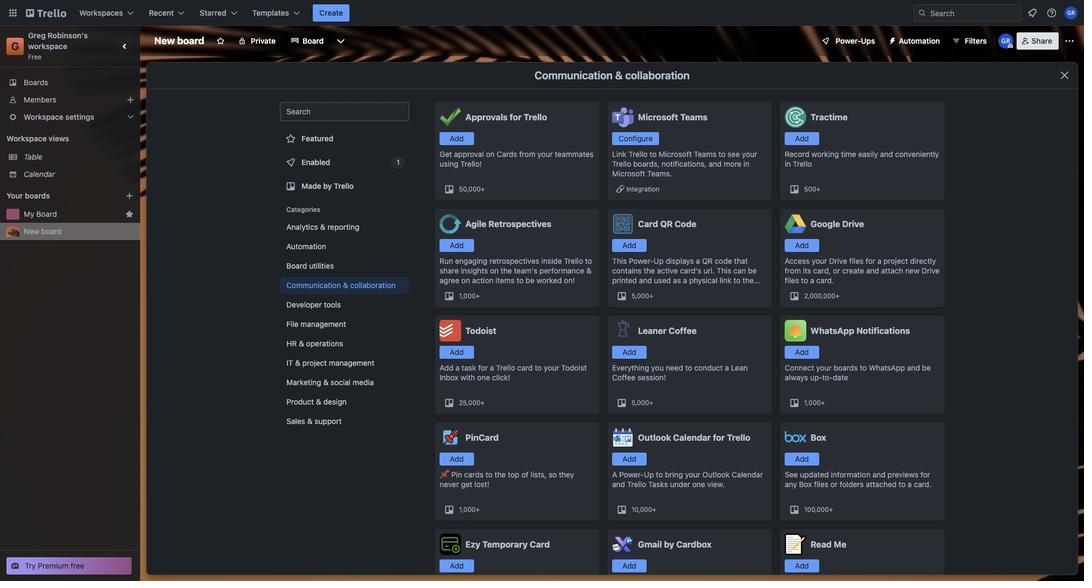 Task type: locate. For each thing, give the bounding box(es) containing it.
2 5,000 + from the top
[[632, 399, 654, 407]]

1 horizontal spatial from
[[785, 266, 801, 275]]

and
[[881, 149, 894, 159], [709, 159, 722, 168], [867, 266, 880, 275], [639, 276, 652, 285], [908, 363, 921, 372], [873, 470, 886, 479], [613, 480, 626, 489]]

0 vertical spatial new board
[[154, 35, 204, 46]]

0 horizontal spatial communication & collaboration
[[287, 281, 396, 290]]

add for approvals for trello
[[450, 134, 464, 143]]

hr & operations
[[287, 339, 343, 348]]

using
[[440, 159, 459, 168]]

from down access
[[785, 266, 801, 275]]

coffee down everything
[[613, 373, 636, 382]]

box
[[811, 433, 827, 443], [800, 480, 813, 489]]

ezy
[[466, 540, 481, 549]]

add button down 'gmail'
[[613, 560, 647, 573]]

or inside access your drive files for a project directly from its card, or create and attach new drive files to a card.
[[834, 266, 841, 275]]

calendar inside 'a power-up to bring your outlook calendar and trello tasks under one view.'
[[732, 470, 764, 479]]

+ down "action"
[[476, 292, 480, 300]]

a left task
[[456, 363, 460, 372]]

session!
[[638, 373, 666, 382]]

0 vertical spatial one
[[477, 373, 490, 382]]

1 vertical spatial files
[[785, 276, 800, 285]]

1,000 +
[[459, 292, 480, 300], [805, 399, 826, 407], [459, 506, 480, 514]]

outlook calendar for trello
[[638, 433, 751, 443]]

configure link
[[613, 132, 660, 145]]

workspace up 'table'
[[6, 134, 47, 143]]

add for google drive
[[796, 241, 809, 250]]

0 vertical spatial whatsapp
[[811, 326, 855, 336]]

boards up date
[[834, 363, 858, 372]]

drive down directly
[[922, 266, 940, 275]]

add for box
[[796, 454, 809, 464]]

0 horizontal spatial boards
[[25, 191, 50, 200]]

to down "team's"
[[517, 276, 524, 285]]

g
[[11, 40, 19, 52]]

1 vertical spatial 5,000 +
[[632, 399, 654, 407]]

recent button
[[143, 4, 191, 22]]

0 vertical spatial microsoft
[[638, 112, 679, 122]]

1 vertical spatial qr
[[703, 256, 713, 266]]

+ for outlook calendar for trello
[[653, 506, 657, 514]]

workspace down members
[[24, 112, 63, 121]]

greg robinson (gregrobinson96) image
[[1065, 6, 1078, 19]]

add button for approvals for trello
[[440, 132, 474, 145]]

share
[[440, 266, 459, 275]]

& for it & project management link
[[295, 358, 301, 368]]

up inside the this power-up displays a qr code that contains the active card's url. this can be printed and used as a physical link to the card.
[[654, 256, 664, 266]]

product
[[287, 397, 314, 406]]

card. inside access your drive files for a project directly from its card, or create and attach new drive files to a card.
[[817, 276, 834, 285]]

qr up url.
[[703, 256, 713, 266]]

and left used
[[639, 276, 652, 285]]

1 vertical spatial power-
[[629, 256, 654, 266]]

physical
[[690, 276, 718, 285]]

to inside add a task for a trello card to your todoist inbox with one click!
[[535, 363, 542, 372]]

sales & support
[[287, 417, 342, 426]]

marketing
[[287, 378, 321, 387]]

printed
[[613, 276, 637, 285]]

5,000 down "printed"
[[632, 292, 650, 300]]

1 vertical spatial board
[[36, 209, 57, 219]]

one inside 'a power-up to bring your outlook calendar and trello tasks under one view.'
[[693, 480, 706, 489]]

0 vertical spatial communication
[[535, 69, 613, 81]]

task
[[462, 363, 477, 372]]

0 vertical spatial 5,000
[[632, 292, 650, 300]]

0 vertical spatial calendar
[[24, 169, 55, 179]]

1 horizontal spatial one
[[693, 480, 706, 489]]

1 vertical spatial or
[[831, 480, 838, 489]]

0 vertical spatial be
[[749, 266, 757, 275]]

0 vertical spatial board
[[303, 36, 324, 45]]

add button for box
[[785, 453, 820, 466]]

outlook inside 'a power-up to bring your outlook calendar and trello tasks under one view.'
[[703, 470, 730, 479]]

add a task for a trello card to your todoist inbox with one click!
[[440, 363, 587, 382]]

add button up record at the top right
[[785, 132, 820, 145]]

add button for leaner coffee
[[613, 346, 647, 359]]

add for card qr code
[[623, 241, 637, 250]]

my board link
[[24, 209, 121, 220]]

power- left "sm" image
[[836, 36, 862, 45]]

add button for gmail by cardbox
[[613, 560, 647, 573]]

1 in from the left
[[744, 159, 750, 168]]

add button up everything
[[613, 346, 647, 359]]

marketing & social media link
[[280, 374, 410, 391]]

boards up my board
[[25, 191, 50, 200]]

your up under
[[685, 470, 701, 479]]

featured link
[[280, 128, 410, 149]]

0 vertical spatial boards
[[25, 191, 50, 200]]

this power-up displays a qr code that contains the active card's url. this can be printed and used as a physical link to the card.
[[613, 256, 757, 295]]

add for pincard
[[450, 454, 464, 464]]

one inside add a task for a trello card to your todoist inbox with one click!
[[477, 373, 490, 382]]

1 horizontal spatial board
[[177, 35, 204, 46]]

google
[[811, 219, 841, 229]]

files inside see updated information and previews for any box files or folders attached to a card.
[[815, 480, 829, 489]]

approval
[[454, 149, 484, 159]]

1 vertical spatial whatsapp
[[869, 363, 906, 372]]

boards inside the connect your boards to whatsapp and be always up-to-date
[[834, 363, 858, 372]]

one for outlook calendar for trello
[[693, 480, 706, 489]]

1 vertical spatial be
[[526, 276, 535, 285]]

show menu image
[[1065, 36, 1076, 46]]

in right more on the top of the page
[[744, 159, 750, 168]]

0 horizontal spatial whatsapp
[[811, 326, 855, 336]]

board utilities
[[287, 261, 334, 270]]

microsoft teams
[[638, 112, 708, 122]]

card's
[[680, 266, 702, 275]]

access
[[785, 256, 810, 266]]

1 vertical spatial 1,000 +
[[805, 399, 826, 407]]

your left teammates
[[538, 149, 553, 159]]

operations
[[306, 339, 343, 348]]

and inside the connect your boards to whatsapp and be always up-to-date
[[908, 363, 921, 372]]

1 vertical spatial coffee
[[613, 373, 636, 382]]

and inside access your drive files for a project directly from its card, or create and attach new drive files to a card.
[[867, 266, 880, 275]]

to right inside
[[586, 256, 593, 266]]

to up lost!
[[486, 470, 493, 479]]

one for todoist
[[477, 373, 490, 382]]

your boards
[[6, 191, 50, 200]]

project down hr & operations on the left of the page
[[303, 358, 327, 368]]

free
[[28, 53, 42, 61]]

2 vertical spatial be
[[923, 363, 931, 372]]

1 horizontal spatial collaboration
[[626, 69, 690, 81]]

1 horizontal spatial by
[[664, 540, 675, 549]]

2 horizontal spatial card.
[[914, 480, 932, 489]]

automation inside button
[[899, 36, 941, 45]]

5,000 for leaner coffee
[[632, 399, 650, 407]]

0 horizontal spatial files
[[785, 276, 800, 285]]

0 notifications image
[[1027, 6, 1039, 19]]

add button down ezy
[[440, 560, 474, 573]]

whatsapp down notifications
[[869, 363, 906, 372]]

& for the marketing & social media link
[[323, 378, 329, 387]]

0 horizontal spatial one
[[477, 373, 490, 382]]

your boards with 2 items element
[[6, 189, 109, 202]]

0 horizontal spatial coffee
[[613, 373, 636, 382]]

0 vertical spatial collaboration
[[626, 69, 690, 81]]

the inside 📌 pin cards to the top of lists, so they never get lost!
[[495, 470, 506, 479]]

open information menu image
[[1047, 8, 1058, 18]]

2 vertical spatial calendar
[[732, 470, 764, 479]]

microsoft
[[638, 112, 679, 122], [659, 149, 692, 159], [613, 169, 646, 178]]

1 vertical spatial calendar
[[674, 433, 711, 443]]

power- right the a
[[620, 470, 644, 479]]

up for outlook
[[644, 470, 654, 479]]

0 vertical spatial new
[[154, 35, 175, 46]]

5,000 + for leaner coffee
[[632, 399, 654, 407]]

add button for todoist
[[440, 346, 474, 359]]

by for gmail
[[664, 540, 675, 549]]

+ up pincard
[[481, 399, 485, 407]]

1 vertical spatial drive
[[830, 256, 848, 266]]

a
[[696, 256, 701, 266], [878, 256, 882, 266], [684, 276, 688, 285], [811, 276, 815, 285], [456, 363, 460, 372], [490, 363, 494, 372], [725, 363, 729, 372], [908, 480, 912, 489]]

and inside 'a power-up to bring your outlook calendar and trello tasks under one view.'
[[613, 480, 626, 489]]

project
[[884, 256, 909, 266], [303, 358, 327, 368]]

enabled
[[302, 158, 330, 167]]

workspace settings
[[24, 112, 94, 121]]

star or unstar board image
[[216, 37, 225, 45]]

1 horizontal spatial be
[[749, 266, 757, 275]]

1 5,000 from the top
[[632, 292, 650, 300]]

power-ups
[[836, 36, 876, 45]]

board down my board
[[41, 227, 62, 236]]

2 horizontal spatial calendar
[[732, 470, 764, 479]]

add for ezy temporary card
[[450, 561, 464, 570]]

add button
[[440, 132, 474, 145], [785, 132, 820, 145], [440, 239, 474, 252], [613, 239, 647, 252], [785, 239, 820, 252], [440, 346, 474, 359], [613, 346, 647, 359], [785, 346, 820, 359], [440, 453, 474, 466], [613, 453, 647, 466], [785, 453, 820, 466], [440, 560, 474, 573], [613, 560, 647, 573], [785, 560, 820, 573]]

card. down "printed"
[[613, 286, 630, 295]]

1 horizontal spatial project
[[884, 256, 909, 266]]

0 vertical spatial project
[[884, 256, 909, 266]]

sm image
[[884, 32, 899, 47]]

one left the view.
[[693, 480, 706, 489]]

notifications,
[[662, 159, 707, 168]]

📌
[[440, 470, 450, 479]]

on left the cards
[[486, 149, 495, 159]]

your up to-
[[817, 363, 832, 372]]

2 vertical spatial power-
[[620, 470, 644, 479]]

+ up leaner
[[650, 292, 654, 300]]

automation up board utilities
[[287, 242, 326, 251]]

+ for leaner coffee
[[650, 399, 654, 407]]

board for board
[[303, 36, 324, 45]]

microsoft up configure
[[638, 112, 679, 122]]

or
[[834, 266, 841, 275], [831, 480, 838, 489]]

files down updated
[[815, 480, 829, 489]]

add button for whatsapp notifications
[[785, 346, 820, 359]]

0 horizontal spatial calendar
[[24, 169, 55, 179]]

your inside add a task for a trello card to your todoist inbox with one click!
[[544, 363, 560, 372]]

board
[[177, 35, 204, 46], [41, 227, 62, 236]]

a
[[613, 470, 618, 479]]

+ for box
[[830, 506, 834, 514]]

1,000 + down "action"
[[459, 292, 480, 300]]

1 vertical spatial by
[[664, 540, 675, 549]]

try premium free
[[25, 561, 84, 570]]

workspace for workspace views
[[6, 134, 47, 143]]

automation
[[899, 36, 941, 45], [287, 242, 326, 251]]

retrospectives
[[489, 219, 552, 229]]

1 vertical spatial 5,000
[[632, 399, 650, 407]]

1 vertical spatial todoist
[[562, 363, 587, 372]]

1 horizontal spatial this
[[717, 266, 732, 275]]

outlook up the view.
[[703, 470, 730, 479]]

0 horizontal spatial card.
[[613, 286, 630, 295]]

0 vertical spatial communication & collaboration
[[535, 69, 690, 81]]

from inside access your drive files for a project directly from its card, or create and attach new drive files to a card.
[[785, 266, 801, 275]]

1 vertical spatial teams
[[694, 149, 717, 159]]

on up items
[[490, 266, 499, 275]]

to inside everything you need to conduct a lean coffee session!
[[686, 363, 693, 372]]

microsoft up notifications,
[[659, 149, 692, 159]]

approvals for trello
[[466, 112, 548, 122]]

a down 'previews'
[[908, 480, 912, 489]]

1 horizontal spatial todoist
[[562, 363, 587, 372]]

power- inside 'a power-up to bring your outlook calendar and trello tasks under one view.'
[[620, 470, 644, 479]]

file management
[[287, 320, 346, 329]]

bring
[[665, 470, 683, 479]]

url.
[[704, 266, 715, 275]]

calendar left see
[[732, 470, 764, 479]]

1 vertical spatial up
[[644, 470, 654, 479]]

trello inside 'a power-up to bring your outlook calendar and trello tasks under one view.'
[[628, 480, 647, 489]]

a up attach
[[878, 256, 882, 266]]

power- inside the this power-up displays a qr code that contains the active card's url. this can be printed and used as a physical link to the card.
[[629, 256, 654, 266]]

search image
[[919, 9, 927, 17]]

table
[[24, 152, 42, 161]]

1 horizontal spatial qr
[[703, 256, 713, 266]]

add for leaner coffee
[[623, 348, 637, 357]]

add button down "read"
[[785, 560, 820, 573]]

teams up notifications,
[[694, 149, 717, 159]]

1 vertical spatial new board
[[24, 227, 62, 236]]

up for card
[[654, 256, 664, 266]]

todoist right the card
[[562, 363, 587, 372]]

2 5,000 from the top
[[632, 399, 650, 407]]

0 horizontal spatial communication
[[287, 281, 341, 290]]

card. down card,
[[817, 276, 834, 285]]

2 vertical spatial card.
[[914, 480, 932, 489]]

or right card,
[[834, 266, 841, 275]]

up inside 'a power-up to bring your outlook calendar and trello tasks under one view.'
[[644, 470, 654, 479]]

to down its
[[802, 276, 809, 285]]

1,000 down "get"
[[459, 506, 476, 514]]

to inside 📌 pin cards to the top of lists, so they never get lost!
[[486, 470, 493, 479]]

card right temporary
[[530, 540, 550, 549]]

add button up pin
[[440, 453, 474, 466]]

0 horizontal spatial this
[[613, 256, 627, 266]]

robinson's
[[48, 31, 88, 40]]

0 vertical spatial up
[[654, 256, 664, 266]]

add inside add a task for a trello card to your todoist inbox with one click!
[[440, 363, 454, 372]]

0 horizontal spatial todoist
[[466, 326, 497, 336]]

1 vertical spatial boards
[[834, 363, 858, 372]]

0 horizontal spatial from
[[520, 149, 536, 159]]

add button for agile retrospectives
[[440, 239, 474, 252]]

calendar link
[[24, 169, 134, 180]]

1 5,000 + from the top
[[632, 292, 654, 300]]

up up tasks on the bottom
[[644, 470, 654, 479]]

collaboration down board utilities link
[[350, 281, 396, 290]]

card,
[[814, 266, 831, 275]]

add button for google drive
[[785, 239, 820, 252]]

+ down to-
[[821, 399, 826, 407]]

your up card,
[[812, 256, 828, 266]]

to up boards,
[[650, 149, 657, 159]]

0 horizontal spatial qr
[[661, 219, 673, 229]]

outlook up bring
[[638, 433, 672, 443]]

by right made
[[323, 181, 332, 191]]

cards
[[464, 470, 484, 479]]

add for whatsapp notifications
[[796, 348, 809, 357]]

1 horizontal spatial files
[[815, 480, 829, 489]]

whatsapp down 2,000,000 +
[[811, 326, 855, 336]]

card. inside the this power-up displays a qr code that contains the active card's url. this can be printed and used as a physical link to the card.
[[613, 286, 630, 295]]

add button up get
[[440, 132, 474, 145]]

todoist up task
[[466, 326, 497, 336]]

communication & collaboration
[[535, 69, 690, 81], [287, 281, 396, 290]]

1
[[397, 158, 400, 166]]

and up attached
[[873, 470, 886, 479]]

add for read me
[[796, 561, 809, 570]]

card.
[[817, 276, 834, 285], [613, 286, 630, 295], [914, 480, 932, 489]]

board left the "star or unstar board" "image"
[[177, 35, 204, 46]]

0 vertical spatial files
[[850, 256, 864, 266]]

insights
[[461, 266, 488, 275]]

back to home image
[[26, 4, 66, 22]]

+ down session!
[[650, 399, 654, 407]]

power- inside button
[[836, 36, 862, 45]]

new board down my board
[[24, 227, 62, 236]]

2 horizontal spatial files
[[850, 256, 864, 266]]

0 horizontal spatial collaboration
[[350, 281, 396, 290]]

workspace inside the workspace settings popup button
[[24, 112, 63, 121]]

qr left code
[[661, 219, 673, 229]]

boards,
[[634, 159, 660, 168]]

add for outlook calendar for trello
[[623, 454, 637, 464]]

0 vertical spatial 1,000 +
[[459, 292, 480, 300]]

0 vertical spatial on
[[486, 149, 495, 159]]

+ for tractime
[[817, 185, 821, 193]]

my
[[24, 209, 34, 219]]

1 vertical spatial card.
[[613, 286, 630, 295]]

and right easily
[[881, 149, 894, 159]]

0 vertical spatial 1,000
[[459, 292, 476, 300]]

agile retrospectives
[[466, 219, 552, 229]]

2 vertical spatial microsoft
[[613, 169, 646, 178]]

collaboration up "microsoft teams"
[[626, 69, 690, 81]]

teams inside the link trello to microsoft teams to see your trello boards, notifications, and more in microsoft teams.
[[694, 149, 717, 159]]

pincard
[[466, 433, 499, 443]]

1 vertical spatial microsoft
[[659, 149, 692, 159]]

action
[[472, 276, 494, 285]]

add button up run
[[440, 239, 474, 252]]

of
[[522, 470, 529, 479]]

0 vertical spatial power-
[[836, 36, 862, 45]]

this member is an admin of this board. image
[[1009, 44, 1013, 49]]

+
[[481, 185, 485, 193], [817, 185, 821, 193], [476, 292, 480, 300], [650, 292, 654, 300], [836, 292, 840, 300], [481, 399, 485, 407], [650, 399, 654, 407], [821, 399, 826, 407], [476, 506, 480, 514], [653, 506, 657, 514], [830, 506, 834, 514]]

by right 'gmail'
[[664, 540, 675, 549]]

from inside "get approval on cards from your teammates using trello!"
[[520, 149, 536, 159]]

1 vertical spatial from
[[785, 266, 801, 275]]

your inside the link trello to microsoft teams to see your trello boards, notifications, and more in microsoft teams.
[[742, 149, 758, 159]]

1 vertical spatial project
[[303, 358, 327, 368]]

leaner
[[638, 326, 667, 336]]

to up tasks on the bottom
[[656, 470, 663, 479]]

to right the card
[[535, 363, 542, 372]]

1 vertical spatial communication & collaboration
[[287, 281, 396, 290]]

create
[[320, 8, 343, 17]]

a down its
[[811, 276, 815, 285]]

1 vertical spatial card
[[530, 540, 550, 549]]

box down updated
[[800, 480, 813, 489]]

1 vertical spatial outlook
[[703, 470, 730, 479]]

0 vertical spatial by
[[323, 181, 332, 191]]

new down my
[[24, 227, 39, 236]]

calendar
[[24, 169, 55, 179], [674, 433, 711, 443], [732, 470, 764, 479]]

and down notifications
[[908, 363, 921, 372]]

workspaces button
[[73, 4, 140, 22]]

coffee right leaner
[[669, 326, 697, 336]]

communication & collaboration link
[[280, 277, 410, 294]]

teams up the link trello to microsoft teams to see your trello boards, notifications, and more in microsoft teams.
[[681, 112, 708, 122]]

new down recent "popup button"
[[154, 35, 175, 46]]

see
[[728, 149, 740, 159]]

& inside run engaging retrospectives inside trello to share insights on the team's performance & agree on action items to be worked on!
[[587, 266, 592, 275]]

power- up contains
[[629, 256, 654, 266]]

0 vertical spatial todoist
[[466, 326, 497, 336]]

drive right google
[[843, 219, 865, 229]]

workspace
[[28, 42, 67, 51]]

and left more on the top of the page
[[709, 159, 722, 168]]

on inside "get approval on cards from your teammates using trello!"
[[486, 149, 495, 159]]

board left utilities
[[287, 261, 307, 270]]

1 horizontal spatial boards
[[834, 363, 858, 372]]

agree
[[440, 276, 460, 285]]

be inside the this power-up displays a qr code that contains the active card's url. this can be printed and used as a physical link to the card.
[[749, 266, 757, 275]]

0 vertical spatial qr
[[661, 219, 673, 229]]

to down 'previews'
[[899, 480, 906, 489]]

5,000 + down session!
[[632, 399, 654, 407]]

+ down "trello!"
[[481, 185, 485, 193]]

add button up see
[[785, 453, 820, 466]]

management down hr & operations link at left
[[329, 358, 375, 368]]

filters
[[965, 36, 987, 45]]

1 horizontal spatial card.
[[817, 276, 834, 285]]

your
[[538, 149, 553, 159], [742, 149, 758, 159], [812, 256, 828, 266], [544, 363, 560, 372], [817, 363, 832, 372], [685, 470, 701, 479]]

analytics & reporting
[[287, 222, 360, 232]]

on
[[486, 149, 495, 159], [490, 266, 499, 275], [462, 276, 470, 285]]

1,000 + for agile
[[459, 292, 480, 300]]

2 in from the left
[[785, 159, 791, 168]]

private button
[[231, 32, 282, 50]]

code
[[715, 256, 733, 266]]

0 vertical spatial from
[[520, 149, 536, 159]]

0 vertical spatial box
[[811, 433, 827, 443]]

this down code
[[717, 266, 732, 275]]

as
[[674, 276, 681, 285]]

customize views image
[[336, 36, 347, 46]]

drive up 'create'
[[830, 256, 848, 266]]

+ down access your drive files for a project directly from its card, or create and attach new drive files to a card.
[[836, 292, 840, 300]]

to inside the this power-up displays a qr code that contains the active card's url. this can be printed and used as a physical link to the card.
[[734, 276, 741, 285]]

board right my
[[36, 209, 57, 219]]

workspaces
[[79, 8, 123, 17]]

+ for pincard
[[476, 506, 480, 514]]

power- for card qr code
[[629, 256, 654, 266]]

to right need
[[686, 363, 693, 372]]

a left "lean"
[[725, 363, 729, 372]]



Task type: describe. For each thing, give the bounding box(es) containing it.
2 vertical spatial 1,000 +
[[459, 506, 480, 514]]

& for the sales & support link
[[307, 417, 313, 426]]

can
[[734, 266, 746, 275]]

a inside see updated information and previews for any box files or folders attached to a card.
[[908, 480, 912, 489]]

tasks
[[649, 480, 668, 489]]

analytics & reporting link
[[280, 219, 410, 236]]

1 vertical spatial new
[[24, 227, 39, 236]]

support
[[315, 417, 342, 426]]

qr inside the this power-up displays a qr code that contains the active card's url. this can be printed and used as a physical link to the card.
[[703, 256, 713, 266]]

📌 pin cards to the top of lists, so they never get lost!
[[440, 470, 575, 489]]

lost!
[[475, 480, 490, 489]]

starred icon image
[[125, 210, 134, 219]]

under
[[670, 480, 691, 489]]

1 vertical spatial this
[[717, 266, 732, 275]]

in inside record working time easily and conveniently in trello
[[785, 159, 791, 168]]

whatsapp inside the connect your boards to whatsapp and be always up-to-date
[[869, 363, 906, 372]]

+ for whatsapp notifications
[[821, 399, 826, 407]]

marketing & social media
[[287, 378, 374, 387]]

box inside see updated information and previews for any box files or folders attached to a card.
[[800, 480, 813, 489]]

greg robinson's workspace free
[[28, 31, 90, 61]]

50,000
[[459, 185, 481, 193]]

and inside the link trello to microsoft teams to see your trello boards, notifications, and more in microsoft teams.
[[709, 159, 722, 168]]

whatsapp notifications
[[811, 326, 911, 336]]

the down can
[[743, 276, 754, 285]]

so
[[549, 470, 557, 479]]

greg robinson (gregrobinson96) image
[[999, 33, 1014, 49]]

its
[[804, 266, 812, 275]]

table link
[[24, 152, 134, 162]]

worked
[[537, 276, 562, 285]]

🔗 integration
[[617, 185, 660, 193]]

add button for card qr code
[[613, 239, 647, 252]]

10,000 +
[[632, 506, 657, 514]]

2 vertical spatial 1,000
[[459, 506, 476, 514]]

25,000 +
[[459, 399, 485, 407]]

by for made
[[323, 181, 332, 191]]

used
[[654, 276, 671, 285]]

+ for approvals for trello
[[481, 185, 485, 193]]

add for gmail by cardbox
[[623, 561, 637, 570]]

1 vertical spatial collaboration
[[350, 281, 396, 290]]

inbox
[[440, 373, 459, 382]]

1,000 + for whatsapp
[[805, 399, 826, 407]]

to inside the connect your boards to whatsapp and be always up-to-date
[[860, 363, 867, 372]]

free
[[71, 561, 84, 570]]

be inside the connect your boards to whatsapp and be always up-to-date
[[923, 363, 931, 372]]

add button for read me
[[785, 560, 820, 573]]

+ for card qr code
[[650, 292, 654, 300]]

workspace for workspace settings
[[24, 112, 63, 121]]

your inside the connect your boards to whatsapp and be always up-to-date
[[817, 363, 832, 372]]

attached
[[866, 480, 897, 489]]

power- for outlook calendar for trello
[[620, 470, 644, 479]]

2 vertical spatial drive
[[922, 266, 940, 275]]

1,000 for agile
[[459, 292, 476, 300]]

share button
[[1017, 32, 1059, 50]]

add button for tractime
[[785, 132, 820, 145]]

be inside run engaging retrospectives inside trello to share insights on the team's performance & agree on action items to be worked on!
[[526, 276, 535, 285]]

add button for outlook calendar for trello
[[613, 453, 647, 466]]

0 vertical spatial management
[[301, 320, 346, 329]]

private
[[251, 36, 276, 45]]

a up card's
[[696, 256, 701, 266]]

for inside see updated information and previews for any box files or folders attached to a card.
[[921, 470, 931, 479]]

displays
[[666, 256, 694, 266]]

they
[[559, 470, 575, 479]]

a inside everything you need to conduct a lean coffee session!
[[725, 363, 729, 372]]

add for todoist
[[450, 348, 464, 357]]

in inside the link trello to microsoft teams to see your trello boards, notifications, and more in microsoft teams.
[[744, 159, 750, 168]]

500 +
[[805, 185, 821, 193]]

link trello to microsoft teams to see your trello boards, notifications, and more in microsoft teams.
[[613, 149, 758, 178]]

sales
[[287, 417, 305, 426]]

see
[[785, 470, 798, 479]]

project inside access your drive files for a project directly from its card, or create and attach new drive files to a card.
[[884, 256, 909, 266]]

gmail by cardbox
[[638, 540, 712, 549]]

filters button
[[949, 32, 991, 50]]

everything you need to conduct a lean coffee session!
[[613, 363, 748, 382]]

items
[[496, 276, 515, 285]]

5,000 for card qr code
[[632, 292, 650, 300]]

automation button
[[884, 32, 947, 50]]

cards
[[497, 149, 518, 159]]

1 vertical spatial on
[[490, 266, 499, 275]]

1,000 for whatsapp
[[805, 399, 821, 407]]

+ for google drive
[[836, 292, 840, 300]]

your inside 'a power-up to bring your outlook calendar and trello tasks under one view.'
[[685, 470, 701, 479]]

directly
[[911, 256, 937, 266]]

trello inside run engaging retrospectives inside trello to share insights on the team's performance & agree on action items to be worked on!
[[564, 256, 584, 266]]

or inside see updated information and previews for any box files or folders attached to a card.
[[831, 480, 838, 489]]

read me
[[811, 540, 847, 549]]

developer tools link
[[280, 296, 410, 314]]

0 vertical spatial drive
[[843, 219, 865, 229]]

any
[[785, 480, 798, 489]]

run
[[440, 256, 453, 266]]

primary element
[[0, 0, 1085, 26]]

your
[[6, 191, 23, 200]]

link
[[720, 276, 732, 285]]

workspace navigation collapse icon image
[[118, 39, 133, 54]]

Board name text field
[[149, 32, 210, 50]]

tools
[[324, 300, 341, 309]]

Search text field
[[280, 102, 410, 121]]

settings
[[65, 112, 94, 121]]

add for agile retrospectives
[[450, 241, 464, 250]]

+ for agile retrospectives
[[476, 292, 480, 300]]

board inside text field
[[177, 35, 204, 46]]

previews
[[888, 470, 919, 479]]

& for the communication & collaboration link
[[343, 281, 348, 290]]

get
[[461, 480, 473, 489]]

& for analytics & reporting link
[[320, 222, 326, 232]]

2 vertical spatial on
[[462, 276, 470, 285]]

100,000 +
[[805, 506, 834, 514]]

new board link
[[24, 226, 134, 237]]

and inside the this power-up displays a qr code that contains the active card's url. this can be printed and used as a physical link to the card.
[[639, 276, 652, 285]]

todoist inside add a task for a trello card to your todoist inbox with one click!
[[562, 363, 587, 372]]

5,000 + for card qr code
[[632, 292, 654, 300]]

+ for todoist
[[481, 399, 485, 407]]

categories
[[287, 206, 321, 214]]

new inside text field
[[154, 35, 175, 46]]

the inside run engaging retrospectives inside trello to share insights on the team's performance & agree on action items to be worked on!
[[501, 266, 512, 275]]

social
[[331, 378, 351, 387]]

card. inside see updated information and previews for any box files or folders attached to a card.
[[914, 480, 932, 489]]

board utilities link
[[280, 257, 410, 275]]

0 horizontal spatial outlook
[[638, 433, 672, 443]]

tractime
[[811, 112, 848, 122]]

the up used
[[644, 266, 655, 275]]

add button for ezy temporary card
[[440, 560, 474, 573]]

cardbox
[[677, 540, 712, 549]]

it & project management link
[[280, 355, 410, 372]]

Search field
[[927, 5, 1022, 21]]

25,000
[[459, 399, 481, 407]]

integration
[[627, 185, 660, 193]]

lean
[[732, 363, 748, 372]]

trello inside add a task for a trello card to your todoist inbox with one click!
[[496, 363, 516, 372]]

a power-up to bring your outlook calendar and trello tasks under one view.
[[613, 470, 764, 489]]

media
[[353, 378, 374, 387]]

that
[[735, 256, 748, 266]]

0 horizontal spatial board
[[41, 227, 62, 236]]

a up click!
[[490, 363, 494, 372]]

0 vertical spatial teams
[[681, 112, 708, 122]]

for inside add a task for a trello card to your todoist inbox with one click!
[[479, 363, 488, 372]]

new board inside text field
[[154, 35, 204, 46]]

and inside see updated information and previews for any box files or folders attached to a card.
[[873, 470, 886, 479]]

boards
[[24, 78, 48, 87]]

0 vertical spatial coffee
[[669, 326, 697, 336]]

0 horizontal spatial project
[[303, 358, 327, 368]]

1 vertical spatial management
[[329, 358, 375, 368]]

to inside 'a power-up to bring your outlook calendar and trello tasks under one view.'
[[656, 470, 663, 479]]

developer
[[287, 300, 322, 309]]

lists,
[[531, 470, 547, 479]]

create button
[[313, 4, 350, 22]]

1 horizontal spatial communication
[[535, 69, 613, 81]]

0 horizontal spatial card
[[530, 540, 550, 549]]

file management link
[[280, 316, 410, 333]]

create
[[843, 266, 865, 275]]

recent
[[149, 8, 174, 17]]

& for the product & design link on the left bottom
[[316, 397, 321, 406]]

coffee inside everything you need to conduct a lean coffee session!
[[613, 373, 636, 382]]

to inside access your drive files for a project directly from its card, or create and attach new drive files to a card.
[[802, 276, 809, 285]]

your inside access your drive files for a project directly from its card, or create and attach new drive files to a card.
[[812, 256, 828, 266]]

1 vertical spatial communication
[[287, 281, 341, 290]]

to left see
[[719, 149, 726, 159]]

get approval on cards from your teammates using trello!
[[440, 149, 594, 168]]

add board image
[[125, 192, 134, 200]]

approvals
[[466, 112, 508, 122]]

0 vertical spatial card
[[638, 219, 659, 229]]

g link
[[6, 38, 24, 55]]

trello inside record working time easily and conveniently in trello
[[793, 159, 813, 168]]

try premium free button
[[6, 558, 132, 575]]

0 horizontal spatial new board
[[24, 227, 62, 236]]

0 horizontal spatial automation
[[287, 242, 326, 251]]

1 horizontal spatial calendar
[[674, 433, 711, 443]]

a right as
[[684, 276, 688, 285]]

google drive
[[811, 219, 865, 229]]

& for hr & operations link at left
[[299, 339, 304, 348]]

board for board utilities
[[287, 261, 307, 270]]

2,000,000
[[805, 292, 836, 300]]

and inside record working time easily and conveniently in trello
[[881, 149, 894, 159]]

add for tractime
[[796, 134, 809, 143]]

members
[[24, 95, 56, 104]]

for inside access your drive files for a project directly from its card, or create and attach new drive files to a card.
[[866, 256, 876, 266]]

your inside "get approval on cards from your teammates using trello!"
[[538, 149, 553, 159]]

1 horizontal spatial communication & collaboration
[[535, 69, 690, 81]]

everything
[[613, 363, 650, 372]]

you
[[652, 363, 664, 372]]

add button for pincard
[[440, 453, 474, 466]]

to inside see updated information and previews for any box files or folders attached to a card.
[[899, 480, 906, 489]]

team's
[[514, 266, 538, 275]]

never
[[440, 480, 459, 489]]

leaner coffee
[[638, 326, 697, 336]]

see updated information and previews for any box files or folders attached to a card.
[[785, 470, 932, 489]]

reporting
[[328, 222, 360, 232]]

10,000
[[632, 506, 653, 514]]



Task type: vqa. For each thing, say whether or not it's contained in the screenshot.
'Everything you need to conduct a Lean Coffee session!'
yes



